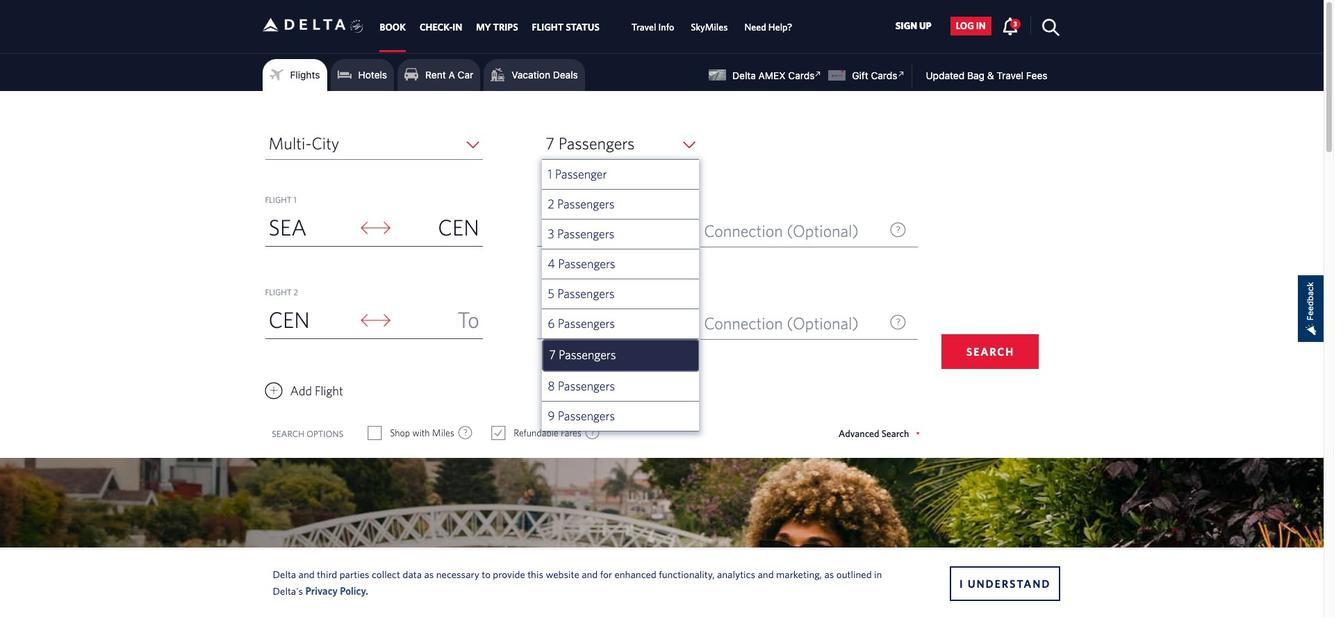 Task type: locate. For each thing, give the bounding box(es) containing it.
0 vertical spatial cen
[[438, 214, 479, 240]]

this
[[528, 568, 543, 580]]

list box containing 1 passenger
[[542, 160, 699, 432]]

delta left amex
[[733, 69, 756, 81]]

as left outlined
[[825, 568, 834, 580]]

1
[[548, 167, 552, 181], [294, 195, 297, 204]]

0 horizontal spatial travel
[[632, 22, 656, 33]]

bag
[[967, 69, 985, 81]]

0 vertical spatial travel
[[632, 22, 656, 33]]

travel left info
[[632, 22, 656, 33]]

1 passenger
[[548, 167, 607, 181]]

1 horizontal spatial 1
[[548, 167, 552, 181]]

1 up sea
[[294, 195, 297, 204]]

and
[[299, 568, 315, 580], [582, 568, 598, 580], [758, 568, 774, 580]]

passengers up depart popup button
[[557, 286, 615, 301]]

1 vertical spatial connection (optional) link
[[701, 307, 918, 340]]

1 horizontal spatial 3
[[1014, 19, 1017, 28]]

0 vertical spatial cen link
[[392, 210, 483, 246]]

shop
[[390, 427, 410, 439]]

3 right the log in button on the right top of page
[[1014, 19, 1017, 28]]

travel right the &
[[997, 69, 1024, 81]]

1 horizontal spatial cards
[[871, 69, 898, 81]]

add flight button
[[265, 380, 343, 402]]

Multi-City field
[[265, 127, 483, 160]]

0 horizontal spatial cen
[[269, 306, 310, 332]]

flight up sea
[[265, 195, 292, 204]]

passengers for 7 passengers option
[[559, 347, 616, 362]]

flight right add
[[315, 384, 343, 398]]

i understand button
[[950, 566, 1061, 601]]

and left third
[[299, 568, 315, 580]]

0 horizontal spatial cen link
[[265, 302, 356, 338]]

passengers up 5 passengers
[[558, 256, 615, 271]]

0 vertical spatial delta
[[733, 69, 756, 81]]

7 inside field
[[546, 133, 555, 153]]

passengers inside "option"
[[558, 379, 615, 393]]

vacation deals
[[512, 69, 578, 81]]

2 down sea
[[294, 287, 298, 297]]

1 vertical spatial depart
[[541, 313, 588, 332]]

2 depart from the top
[[541, 313, 588, 332]]

passengers for 8 passengers "option" in the bottom of the page
[[558, 379, 615, 393]]

0 vertical spatial 1
[[548, 167, 552, 181]]

passengers up depart dropdown button
[[557, 197, 615, 211]]

sea
[[269, 214, 307, 240]]

depart for cen
[[541, 220, 588, 240]]

7 passengers inside option
[[549, 347, 616, 362]]

data
[[403, 568, 422, 580]]

4
[[548, 256, 555, 271]]

options
[[307, 429, 344, 439]]

passengers inside field
[[559, 133, 635, 153]]

3 and from the left
[[758, 568, 774, 580]]

3 up '4'
[[548, 227, 554, 241]]

passengers inside option
[[557, 286, 615, 301]]

passengers for 2 passengers option
[[557, 197, 615, 211]]

7 passengers up passenger
[[546, 133, 635, 153]]

check-
[[420, 22, 453, 33]]

passengers up 8 passengers
[[559, 347, 616, 362]]

rent
[[425, 69, 446, 81]]

i
[[960, 577, 964, 590]]

search for search
[[967, 345, 1015, 358]]

log in
[[956, 20, 986, 31]]

necessary
[[436, 568, 479, 580]]

travel info
[[632, 22, 674, 33]]

vacation
[[512, 69, 550, 81]]

5 passengers
[[548, 286, 615, 301]]

in right the log on the top of page
[[976, 20, 986, 31]]

need help?
[[745, 22, 792, 33]]

parties
[[340, 568, 369, 580]]

depart button
[[537, 306, 646, 338]]

7 up "8"
[[549, 347, 556, 362]]

and left for
[[582, 568, 598, 580]]

flight down sea
[[265, 287, 292, 297]]

travel inside tab list
[[632, 22, 656, 33]]

flights
[[290, 69, 320, 81]]

1 vertical spatial search
[[272, 429, 305, 439]]

2 connection from the top
[[704, 313, 783, 333]]

0 horizontal spatial in
[[874, 568, 882, 580]]

and right analytics
[[758, 568, 774, 580]]

delta inside "delta and third parties collect data as necessary to provide this website and for enhanced functionality, analytics and marketing, as outlined in delta's"
[[273, 568, 296, 580]]

status
[[566, 22, 600, 33]]

delta and third parties collect data as necessary to provide this website and for enhanced functionality, analytics and marketing, as outlined in delta's
[[273, 568, 882, 597]]

depart inside dropdown button
[[541, 220, 588, 240]]

0 horizontal spatial and
[[299, 568, 315, 580]]

0 vertical spatial connection (optional) link
[[701, 215, 918, 247]]

1 horizontal spatial cen link
[[392, 210, 483, 246]]

passengers up fares on the bottom of the page
[[558, 409, 615, 423]]

a
[[449, 69, 455, 81]]

flight
[[532, 22, 564, 33]]

updated bag & travel fees link
[[912, 69, 1048, 81]]

cen for right cen link
[[438, 214, 479, 240]]

passengers for 5 passengers option
[[557, 286, 615, 301]]

as
[[424, 568, 434, 580], [825, 568, 834, 580]]

delta for delta and third parties collect data as necessary to provide this website and for enhanced functionality, analytics and marketing, as outlined in delta's
[[273, 568, 296, 580]]

this link opens another site in a new window that may not follow the same accessibility policies as delta air lines. image
[[812, 67, 825, 81]]

(optional) for cen
[[787, 221, 859, 240]]

cen for the bottommost cen link
[[269, 306, 310, 332]]

passengers up 9 passengers
[[558, 379, 615, 393]]

1 left passenger
[[548, 167, 552, 181]]

flight for cen
[[265, 287, 292, 297]]

1 horizontal spatial and
[[582, 568, 598, 580]]

1 vertical spatial in
[[874, 568, 882, 580]]

flight inside button
[[315, 384, 343, 398]]

info
[[658, 22, 674, 33]]

0 vertical spatial flight
[[265, 195, 292, 204]]

(optional)
[[787, 221, 859, 240], [787, 313, 859, 333]]

0 horizontal spatial 1
[[294, 195, 297, 204]]

delta up delta's
[[273, 568, 296, 580]]

flight status link
[[532, 15, 600, 40]]

2 passengers
[[548, 197, 615, 211]]

0 horizontal spatial delta
[[273, 568, 296, 580]]

privacy policy. link
[[305, 585, 368, 597]]

7
[[546, 133, 555, 153], [549, 347, 556, 362]]

flights link
[[269, 65, 320, 85]]

1 vertical spatial travel
[[997, 69, 1024, 81]]

0 vertical spatial search
[[967, 345, 1015, 358]]

connection (optional)
[[704, 221, 859, 240], [704, 313, 859, 333]]

travel
[[632, 22, 656, 33], [997, 69, 1024, 81]]

check-in link
[[420, 15, 462, 40]]

0 vertical spatial (optional)
[[787, 221, 859, 240]]

1 vertical spatial 7 passengers
[[549, 347, 616, 362]]

passengers
[[559, 133, 635, 153], [557, 197, 615, 211], [557, 227, 615, 241], [558, 256, 615, 271], [557, 286, 615, 301], [558, 316, 615, 331], [559, 347, 616, 362], [558, 379, 615, 393], [558, 409, 615, 423]]

rent a car link
[[405, 65, 473, 85]]

1 (optional) from the top
[[787, 221, 859, 240]]

7 passengers
[[546, 133, 635, 153], [549, 347, 616, 362]]

for
[[600, 568, 612, 580]]

5 passengers option
[[542, 279, 699, 309]]

0 horizontal spatial search
[[272, 429, 305, 439]]

0 vertical spatial 7
[[546, 133, 555, 153]]

connection (optional) link for cen
[[701, 215, 918, 247]]

7 Passengers field
[[542, 127, 699, 160]]

list box
[[542, 160, 699, 432]]

7 inside option
[[549, 347, 556, 362]]

2 (optional) from the top
[[787, 313, 859, 333]]

rent a car
[[425, 69, 473, 81]]

0 vertical spatial connection
[[704, 221, 783, 240]]

1 vertical spatial cen
[[269, 306, 310, 332]]

9
[[548, 409, 555, 423]]

delta amex cards link
[[709, 67, 825, 81]]

2
[[548, 197, 555, 211], [294, 287, 298, 297]]

refundable
[[514, 427, 559, 439]]

multi-city
[[269, 133, 339, 153]]

in right outlined
[[874, 568, 882, 580]]

1 connection from the top
[[704, 221, 783, 240]]

7 up 1 passenger
[[546, 133, 555, 153]]

cards right gift
[[871, 69, 898, 81]]

depart down the 5
[[541, 313, 588, 332]]

cards right amex
[[788, 69, 815, 81]]

1 connection (optional) link from the top
[[701, 215, 918, 247]]

0 vertical spatial 7 passengers
[[546, 133, 635, 153]]

flight
[[265, 195, 292, 204], [265, 287, 292, 297], [315, 384, 343, 398]]

connection (optional) link
[[701, 215, 918, 247], [701, 307, 918, 340]]

outlined
[[837, 568, 872, 580]]

cards
[[788, 69, 815, 81], [871, 69, 898, 81]]

passengers for 3 passengers option
[[557, 227, 615, 241]]

1 vertical spatial 2
[[294, 287, 298, 297]]

1 horizontal spatial in
[[976, 20, 986, 31]]

1 vertical spatial delta
[[273, 568, 296, 580]]

fees
[[1026, 69, 1048, 81]]

0 vertical spatial connection (optional)
[[704, 221, 859, 240]]

1 horizontal spatial as
[[825, 568, 834, 580]]

3 inside option
[[548, 227, 554, 241]]

website
[[546, 568, 579, 580]]

advanced search link
[[839, 428, 920, 439]]

privacy
[[305, 585, 338, 597]]

depart down the 2 passengers
[[541, 220, 588, 240]]

1 cards from the left
[[788, 69, 815, 81]]

1 horizontal spatial 2
[[548, 197, 555, 211]]

2 down 1 passenger
[[548, 197, 555, 211]]

search inside 'button'
[[967, 345, 1015, 358]]

1 vertical spatial 7
[[549, 347, 556, 362]]

1 vertical spatial 3
[[548, 227, 554, 241]]

passengers for 9 passengers option at the bottom of the page
[[558, 409, 615, 423]]

2 vertical spatial flight
[[315, 384, 343, 398]]

1 horizontal spatial delta
[[733, 69, 756, 81]]

depart inside popup button
[[541, 313, 588, 332]]

0 vertical spatial 3
[[1014, 19, 1017, 28]]

3 for 3
[[1014, 19, 1017, 28]]

1 vertical spatial connection
[[704, 313, 783, 333]]

1 vertical spatial connection (optional)
[[704, 313, 859, 333]]

1 horizontal spatial cen
[[438, 214, 479, 240]]

passengers up passenger
[[559, 133, 635, 153]]

None text field
[[537, 214, 646, 247]]

0 horizontal spatial 3
[[548, 227, 554, 241]]

1 depart from the top
[[541, 220, 588, 240]]

1 horizontal spatial travel
[[997, 69, 1024, 81]]

2 connection (optional) link from the top
[[701, 307, 918, 340]]

sea link
[[265, 210, 356, 246]]

passengers down 5 passengers
[[558, 316, 615, 331]]

passengers up 4 passengers on the left of page
[[557, 227, 615, 241]]

2 as from the left
[[825, 568, 834, 580]]

2 cards from the left
[[871, 69, 898, 81]]

depart
[[541, 220, 588, 240], [541, 313, 588, 332]]

0 vertical spatial depart
[[541, 220, 588, 240]]

travel info link
[[632, 15, 674, 40]]

gift cards link
[[829, 67, 908, 81]]

1 vertical spatial flight
[[265, 287, 292, 297]]

0 vertical spatial in
[[976, 20, 986, 31]]

1 vertical spatial (optional)
[[787, 313, 859, 333]]

to
[[458, 306, 479, 332]]

2 horizontal spatial and
[[758, 568, 774, 580]]

as right the data in the bottom of the page
[[424, 568, 434, 580]]

0 horizontal spatial as
[[424, 568, 434, 580]]

(optional) for to
[[787, 313, 859, 333]]

search for search options
[[272, 429, 305, 439]]

0 vertical spatial 2
[[548, 197, 555, 211]]

tab list
[[373, 0, 801, 52]]

in
[[976, 20, 986, 31], [874, 568, 882, 580]]

in inside button
[[976, 20, 986, 31]]

7 passengers up 8 passengers
[[549, 347, 616, 362]]

1 horizontal spatial search
[[967, 345, 1015, 358]]

0 horizontal spatial cards
[[788, 69, 815, 81]]

None text field
[[537, 306, 646, 339]]

1 connection (optional) from the top
[[704, 221, 859, 240]]

2 connection (optional) from the top
[[704, 313, 859, 333]]



Task type: vqa. For each thing, say whether or not it's contained in the screenshot.
baggage to the top
no



Task type: describe. For each thing, give the bounding box(es) containing it.
to link
[[392, 302, 483, 338]]

8
[[548, 379, 555, 393]]

3 passengers option
[[542, 220, 699, 249]]

policy.
[[340, 585, 368, 597]]

amex
[[759, 69, 786, 81]]

5
[[548, 286, 555, 301]]

3 link
[[1002, 17, 1021, 35]]

skymiles
[[691, 22, 728, 33]]

connection (optional) for cen
[[704, 221, 859, 240]]

8 passengers option
[[542, 372, 699, 402]]

delta air lines image
[[262, 3, 346, 46]]

car
[[458, 69, 473, 81]]

enhanced
[[615, 568, 657, 580]]

1 and from the left
[[299, 568, 315, 580]]

none text field inside book tab panel
[[537, 306, 646, 339]]

flight for sea
[[265, 195, 292, 204]]

third
[[317, 568, 337, 580]]

trips
[[493, 22, 518, 33]]

3 passengers
[[548, 227, 615, 241]]

multi-
[[269, 133, 312, 153]]

book tab panel
[[0, 91, 1324, 458]]

7 passengers inside field
[[546, 133, 635, 153]]

check-in
[[420, 22, 462, 33]]

flight 2
[[265, 287, 298, 297]]

0 horizontal spatial 2
[[294, 287, 298, 297]]

depart for to
[[541, 313, 588, 332]]

delta's
[[273, 585, 303, 597]]

none text field inside book tab panel
[[537, 214, 646, 247]]

4 passengers
[[548, 256, 615, 271]]

tab list containing book
[[373, 0, 801, 52]]

9 passengers
[[548, 409, 615, 423]]

connection for cen
[[704, 221, 783, 240]]

connection for to
[[704, 313, 783, 333]]

i understand
[[960, 577, 1051, 590]]

my trips link
[[476, 15, 518, 40]]

deals
[[553, 69, 578, 81]]

city
[[312, 133, 339, 153]]

skyteam image
[[350, 5, 364, 48]]

vacation deals link
[[491, 65, 578, 85]]

this link opens another site in a new window that may not follow the same accessibility policies as delta air lines. image
[[895, 67, 908, 81]]

fares
[[561, 427, 582, 439]]

1 vertical spatial cen link
[[265, 302, 356, 338]]

shop with miles
[[390, 427, 454, 439]]

log
[[956, 20, 974, 31]]

6 passengers option
[[542, 309, 699, 339]]

8 passengers
[[548, 379, 615, 393]]

understand
[[968, 577, 1051, 590]]

refundable fares
[[514, 427, 582, 439]]

updated bag & travel fees
[[926, 69, 1048, 81]]

my
[[476, 22, 491, 33]]

to
[[482, 568, 491, 580]]

hotels
[[358, 69, 387, 81]]

connection (optional) for to
[[704, 313, 859, 333]]

Shop with Miles checkbox
[[368, 426, 381, 440]]

3 for 3 passengers
[[548, 227, 554, 241]]

1 passenger option
[[542, 160, 699, 190]]

need help? link
[[745, 15, 792, 40]]

depart button
[[537, 214, 646, 246]]

delta amex cards
[[733, 69, 815, 81]]

connection (optional) link for to
[[701, 307, 918, 340]]

need
[[745, 22, 766, 33]]

in inside "delta and third parties collect data as necessary to provide this website and for enhanced functionality, analytics and marketing, as outlined in delta's"
[[874, 568, 882, 580]]

privacy policy.
[[305, 585, 368, 597]]

7 passengers option
[[544, 341, 698, 370]]

skymiles link
[[691, 15, 728, 40]]

passenger
[[555, 167, 607, 181]]

Refundable Fares checkbox
[[492, 426, 505, 440]]

2 passengers option
[[542, 190, 699, 220]]

1 as from the left
[[424, 568, 434, 580]]

search
[[882, 428, 909, 439]]

search button
[[942, 334, 1039, 369]]

1 inside option
[[548, 167, 552, 181]]

collect
[[372, 568, 400, 580]]

book
[[380, 22, 406, 33]]

log in button
[[950, 17, 991, 35]]

analytics
[[717, 568, 756, 580]]

2 and from the left
[[582, 568, 598, 580]]

sign up link
[[890, 17, 937, 35]]

with
[[412, 427, 430, 439]]

updated
[[926, 69, 965, 81]]

search options
[[272, 429, 344, 439]]

add flight
[[290, 384, 343, 398]]

sign up
[[896, 20, 932, 31]]

&
[[987, 69, 994, 81]]

advanced search
[[839, 428, 909, 439]]

9 passengers option
[[542, 402, 699, 432]]

hotels link
[[337, 65, 387, 85]]

miles
[[432, 427, 454, 439]]

4 passengers option
[[542, 249, 699, 279]]

flight status
[[532, 22, 600, 33]]

advanced
[[839, 428, 880, 439]]

passengers for 6 passengers option
[[558, 316, 615, 331]]

marketing,
[[776, 568, 822, 580]]

flight 1
[[265, 195, 297, 204]]

delta for delta amex cards
[[733, 69, 756, 81]]

2 inside option
[[548, 197, 555, 211]]

gift cards
[[852, 69, 898, 81]]

passengers for 4 passengers option
[[558, 256, 615, 271]]

list box inside book tab panel
[[542, 160, 699, 432]]

6
[[548, 316, 555, 331]]

sign
[[896, 20, 917, 31]]

functionality,
[[659, 568, 715, 580]]

1 vertical spatial 1
[[294, 195, 297, 204]]



